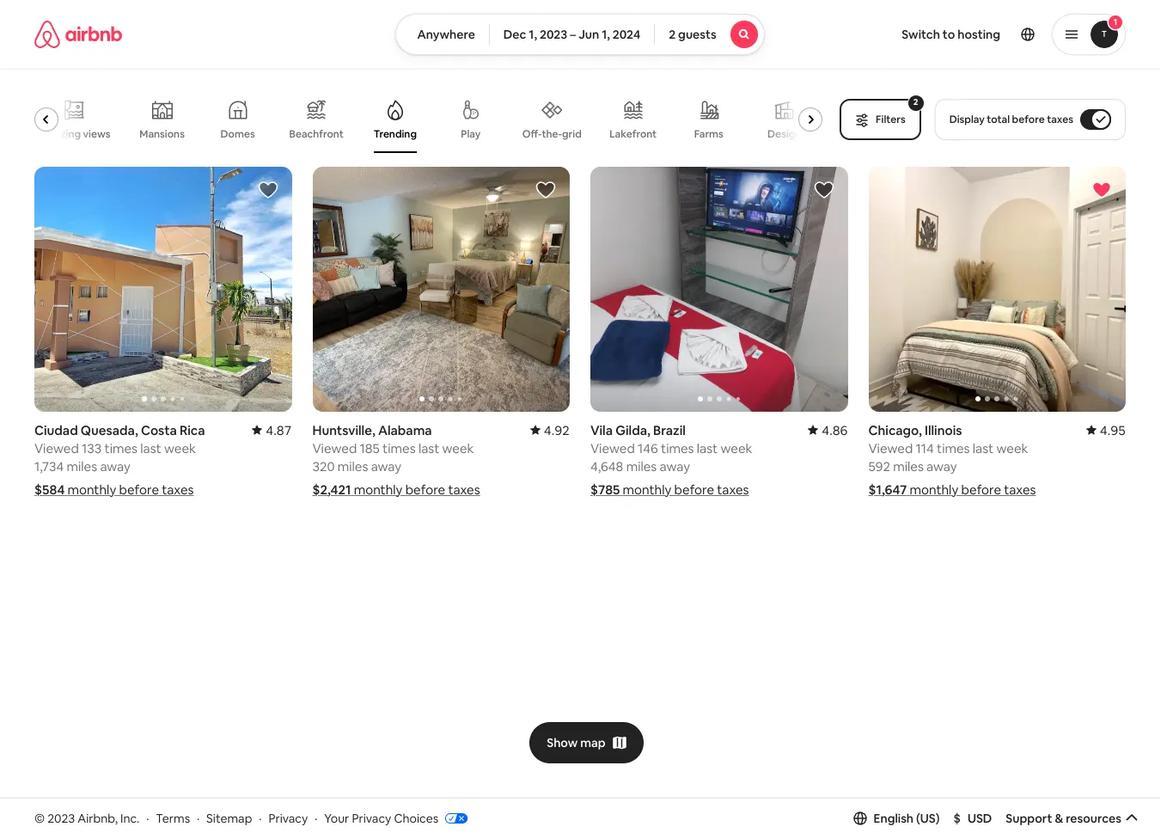 Task type: locate. For each thing, give the bounding box(es) containing it.
2 privacy from the left
[[352, 810, 391, 826]]

design
[[768, 127, 802, 141]]

privacy left your
[[269, 810, 308, 826]]

· left privacy "link"
[[259, 810, 262, 826]]

away inside chicago, illinois viewed 114 times last week 592 miles away $1,647 monthly before taxes
[[927, 458, 957, 474]]

1 week from the left
[[164, 440, 196, 456]]

away down 185
[[371, 458, 402, 474]]

· right terms
[[197, 810, 200, 826]]

2023 left –
[[540, 27, 568, 42]]

1 viewed from the left
[[34, 440, 79, 456]]

viewed down huntsville, in the bottom left of the page
[[313, 440, 357, 456]]

· left your
[[315, 810, 318, 826]]

1 away from the left
[[100, 458, 131, 474]]

1,
[[529, 27, 537, 42], [602, 27, 610, 42]]

display total before taxes button
[[935, 99, 1126, 140]]

dec 1, 2023 – jun 1, 2024
[[504, 27, 641, 42]]

english
[[874, 811, 914, 826]]

filters
[[876, 113, 906, 126]]

group for huntsville, alabama
[[313, 167, 570, 411]]

privacy right your
[[352, 810, 391, 826]]

away inside the vila gilda, brazil viewed 146 times last week 4,648 miles away $785 monthly before taxes
[[660, 458, 690, 474]]

320
[[313, 458, 335, 474]]

lakefront
[[610, 127, 657, 141]]

· right inc.
[[146, 810, 149, 826]]

week inside the vila gilda, brazil viewed 146 times last week 4,648 miles away $785 monthly before taxes
[[721, 440, 753, 456]]

monthly down the 114
[[910, 481, 959, 497]]

your privacy choices link
[[324, 810, 468, 827]]

last down alabama
[[419, 440, 440, 456]]

profile element
[[785, 0, 1126, 69]]

the-
[[542, 127, 562, 141]]

$
[[954, 811, 961, 826]]

·
[[146, 810, 149, 826], [197, 810, 200, 826], [259, 810, 262, 826], [315, 810, 318, 826]]

before down brazil on the bottom right of the page
[[675, 481, 714, 497]]

group for vila gilda, brazil
[[591, 167, 848, 411]]

monthly inside ciudad quesada, costa rica viewed 133 times last week 1,734 miles away $584 monthly before taxes
[[67, 481, 116, 497]]

monthly down 185
[[354, 481, 403, 497]]

monthly inside chicago, illinois viewed 114 times last week 592 miles away $1,647 monthly before taxes
[[910, 481, 959, 497]]

group containing amazing views
[[34, 86, 830, 153]]

add to wishlist: huntsville, alabama image
[[536, 180, 556, 200]]

–
[[570, 27, 576, 42]]

114
[[916, 440, 934, 456]]

4,648
[[591, 458, 624, 474]]

domes
[[221, 127, 255, 141]]

chicago, illinois viewed 114 times last week 592 miles away $1,647 monthly before taxes
[[869, 422, 1036, 497]]

before inside button
[[1012, 113, 1045, 126]]

2024
[[613, 27, 641, 42]]

3 away from the left
[[660, 458, 690, 474]]

3 · from the left
[[259, 810, 262, 826]]

1 last from the left
[[140, 440, 161, 456]]

hosting
[[958, 27, 1001, 42]]

terms link
[[156, 810, 190, 826]]

1 horizontal spatial privacy
[[352, 810, 391, 826]]

2 1, from the left
[[602, 27, 610, 42]]

4.86
[[822, 422, 848, 438]]

1 button
[[1052, 14, 1126, 55]]

viewed down chicago, at the bottom
[[869, 440, 913, 456]]

1 1, from the left
[[529, 27, 537, 42]]

0 horizontal spatial 2023
[[47, 810, 75, 826]]

away down the 114
[[927, 458, 957, 474]]

privacy
[[269, 810, 308, 826], [352, 810, 391, 826]]

off-
[[523, 127, 542, 141]]

viewed down ciudad
[[34, 440, 79, 456]]

taxes inside chicago, illinois viewed 114 times last week 592 miles away $1,647 monthly before taxes
[[1004, 481, 1036, 497]]

3 last from the left
[[697, 440, 718, 456]]

times down brazil on the bottom right of the page
[[661, 440, 694, 456]]

4.87 out of 5 average rating image
[[252, 422, 292, 438]]

2023 right ©
[[47, 810, 75, 826]]

times down alabama
[[383, 440, 416, 456]]

add to wishlist: ciudad quesada, costa rica image
[[257, 180, 278, 200]]

0 horizontal spatial 1,
[[529, 27, 537, 42]]

play
[[461, 127, 481, 141]]

2 viewed from the left
[[313, 440, 357, 456]]

none search field containing anywhere
[[396, 14, 765, 55]]

1, right jun at top
[[602, 27, 610, 42]]

1, right dec
[[529, 27, 537, 42]]

privacy inside your privacy choices link
[[352, 810, 391, 826]]

miles down 185
[[338, 458, 368, 474]]

1 times from the left
[[104, 440, 138, 456]]

1 horizontal spatial 1,
[[602, 27, 610, 42]]

group
[[34, 86, 830, 153], [34, 167, 292, 411], [313, 167, 570, 411], [591, 167, 848, 411], [869, 167, 1126, 411]]

2 last from the left
[[419, 440, 440, 456]]

viewed
[[34, 440, 79, 456], [313, 440, 357, 456], [591, 440, 635, 456], [869, 440, 913, 456]]

0 horizontal spatial privacy
[[269, 810, 308, 826]]

before inside huntsville, alabama viewed 185 times last week 320 miles away $2,421 monthly before taxes
[[406, 481, 445, 497]]

4 viewed from the left
[[869, 440, 913, 456]]

filters button
[[840, 99, 921, 140]]

before right total
[[1012, 113, 1045, 126]]

week inside chicago, illinois viewed 114 times last week 592 miles away $1,647 monthly before taxes
[[997, 440, 1029, 456]]

taxes
[[1047, 113, 1074, 126], [162, 481, 194, 497], [448, 481, 480, 497], [717, 481, 749, 497], [1004, 481, 1036, 497]]

support & resources button
[[1006, 811, 1139, 826]]

1 privacy from the left
[[269, 810, 308, 826]]

before down alabama
[[406, 481, 445, 497]]

mansions
[[140, 127, 185, 141]]

last right the 114
[[973, 440, 994, 456]]

airbnb,
[[78, 810, 118, 826]]

$1,647
[[869, 481, 907, 497]]

viewed up 4,648
[[591, 440, 635, 456]]

times inside chicago, illinois viewed 114 times last week 592 miles away $1,647 monthly before taxes
[[937, 440, 970, 456]]

privacy link
[[269, 810, 308, 826]]

1 horizontal spatial 2023
[[540, 27, 568, 42]]

display total before taxes
[[950, 113, 1074, 126]]

miles down 133
[[67, 458, 97, 474]]

last down costa
[[140, 440, 161, 456]]

total
[[987, 113, 1010, 126]]

anywhere
[[417, 27, 475, 42]]

2 times from the left
[[383, 440, 416, 456]]

last right 146
[[697, 440, 718, 456]]

farms
[[694, 127, 724, 141]]

monthly
[[67, 481, 116, 497], [354, 481, 403, 497], [623, 481, 672, 497], [910, 481, 959, 497]]

3 times from the left
[[661, 440, 694, 456]]

show map button
[[530, 722, 644, 763]]

before
[[1012, 113, 1045, 126], [119, 481, 159, 497], [406, 481, 445, 497], [675, 481, 714, 497], [962, 481, 1002, 497]]

last inside the vila gilda, brazil viewed 146 times last week 4,648 miles away $785 monthly before taxes
[[697, 440, 718, 456]]

week
[[164, 440, 196, 456], [442, 440, 474, 456], [721, 440, 753, 456], [997, 440, 1029, 456]]

huntsville,
[[313, 422, 375, 438]]

2 week from the left
[[442, 440, 474, 456]]

times inside the vila gilda, brazil viewed 146 times last week 4,648 miles away $785 monthly before taxes
[[661, 440, 694, 456]]

times inside ciudad quesada, costa rica viewed 133 times last week 1,734 miles away $584 monthly before taxes
[[104, 440, 138, 456]]

2023
[[540, 27, 568, 42], [47, 810, 75, 826]]

$ usd
[[954, 811, 992, 826]]

4 monthly from the left
[[910, 481, 959, 497]]

4.86 out of 5 average rating image
[[808, 422, 848, 438]]

4 · from the left
[[315, 810, 318, 826]]

times
[[104, 440, 138, 456], [383, 440, 416, 456], [661, 440, 694, 456], [937, 440, 970, 456]]

2 away from the left
[[371, 458, 402, 474]]

1 miles from the left
[[67, 458, 97, 474]]

3 miles from the left
[[626, 458, 657, 474]]

4 last from the left
[[973, 440, 994, 456]]

4.87
[[266, 422, 292, 438]]

switch
[[902, 27, 940, 42]]

monthly down 146
[[623, 481, 672, 497]]

anywhere button
[[396, 14, 490, 55]]

2 monthly from the left
[[354, 481, 403, 497]]

times down illinois
[[937, 440, 970, 456]]

before down illinois
[[962, 481, 1002, 497]]

choices
[[394, 810, 439, 826]]

4 away from the left
[[927, 458, 957, 474]]

3 viewed from the left
[[591, 440, 635, 456]]

3 week from the left
[[721, 440, 753, 456]]

your privacy choices
[[324, 810, 439, 826]]

add to wishlist: vila gilda, brazil image
[[814, 180, 834, 200]]

4 week from the left
[[997, 440, 1029, 456]]

2 miles from the left
[[338, 458, 368, 474]]

4 miles from the left
[[893, 458, 924, 474]]

4.95 out of 5 average rating image
[[1087, 422, 1126, 438]]

taxes inside button
[[1047, 113, 1074, 126]]

miles down the 114
[[893, 458, 924, 474]]

monthly inside huntsville, alabama viewed 185 times last week 320 miles away $2,421 monthly before taxes
[[354, 481, 403, 497]]

3 monthly from the left
[[623, 481, 672, 497]]

miles down 146
[[626, 458, 657, 474]]

1 monthly from the left
[[67, 481, 116, 497]]

away
[[100, 458, 131, 474], [371, 458, 402, 474], [660, 458, 690, 474], [927, 458, 957, 474]]

away down brazil on the bottom right of the page
[[660, 458, 690, 474]]

grid
[[562, 127, 582, 141]]

4 times from the left
[[937, 440, 970, 456]]

2 · from the left
[[197, 810, 200, 826]]

english (us)
[[874, 811, 940, 826]]

away down 133
[[100, 458, 131, 474]]

last inside huntsville, alabama viewed 185 times last week 320 miles away $2,421 monthly before taxes
[[419, 440, 440, 456]]

times down quesada,
[[104, 440, 138, 456]]

group for ciudad quesada, costa rica
[[34, 167, 292, 411]]

english (us) button
[[853, 811, 940, 826]]

monthly down 133
[[67, 481, 116, 497]]

0 vertical spatial 2023
[[540, 27, 568, 42]]

before down costa
[[119, 481, 159, 497]]

None search field
[[396, 14, 765, 55]]



Task type: vqa. For each thing, say whether or not it's contained in the screenshot.
English (US) button
yes



Task type: describe. For each thing, give the bounding box(es) containing it.
display
[[950, 113, 985, 126]]

beachfront
[[289, 127, 344, 141]]

huntsville, alabama viewed 185 times last week 320 miles away $2,421 monthly before taxes
[[313, 422, 480, 497]]

2023 inside 'button'
[[540, 27, 568, 42]]

monthly inside the vila gilda, brazil viewed 146 times last week 4,648 miles away $785 monthly before taxes
[[623, 481, 672, 497]]

to
[[943, 27, 955, 42]]

ciudad
[[34, 422, 78, 438]]

away inside huntsville, alabama viewed 185 times last week 320 miles away $2,421 monthly before taxes
[[371, 458, 402, 474]]

viewed inside ciudad quesada, costa rica viewed 133 times last week 1,734 miles away $584 monthly before taxes
[[34, 440, 79, 456]]

(us)
[[917, 811, 940, 826]]

1
[[1114, 16, 1118, 28]]

week inside huntsville, alabama viewed 185 times last week 320 miles away $2,421 monthly before taxes
[[442, 440, 474, 456]]

146
[[638, 440, 658, 456]]

1 vertical spatial 2023
[[47, 810, 75, 826]]

miles inside ciudad quesada, costa rica viewed 133 times last week 1,734 miles away $584 monthly before taxes
[[67, 458, 97, 474]]

group for chicago, illinois
[[869, 167, 1126, 411]]

133
[[82, 440, 102, 456]]

terms · sitemap · privacy ·
[[156, 810, 318, 826]]

taxes inside the vila gilda, brazil viewed 146 times last week 4,648 miles away $785 monthly before taxes
[[717, 481, 749, 497]]

away inside ciudad quesada, costa rica viewed 133 times last week 1,734 miles away $584 monthly before taxes
[[100, 458, 131, 474]]

times inside huntsville, alabama viewed 185 times last week 320 miles away $2,421 monthly before taxes
[[383, 440, 416, 456]]

185
[[360, 440, 380, 456]]

remove from wishlist: chicago, illinois image
[[1092, 180, 1113, 200]]

2 guests button
[[654, 14, 765, 55]]

brazil
[[653, 422, 686, 438]]

©
[[34, 810, 45, 826]]

before inside the vila gilda, brazil viewed 146 times last week 4,648 miles away $785 monthly before taxes
[[675, 481, 714, 497]]

map
[[581, 735, 606, 750]]

ciudad quesada, costa rica viewed 133 times last week 1,734 miles away $584 monthly before taxes
[[34, 422, 205, 497]]

quesada,
[[81, 422, 138, 438]]

your
[[324, 810, 349, 826]]

off-the-grid
[[523, 127, 582, 141]]

taxes inside ciudad quesada, costa rica viewed 133 times last week 1,734 miles away $584 monthly before taxes
[[162, 481, 194, 497]]

amazing
[[38, 127, 81, 141]]

views
[[83, 127, 111, 141]]

switch to hosting
[[902, 27, 1001, 42]]

show
[[547, 735, 578, 750]]

illinois
[[925, 422, 962, 438]]

amazing views
[[38, 127, 111, 141]]

4.95
[[1100, 422, 1126, 438]]

viewed inside the vila gilda, brazil viewed 146 times last week 4,648 miles away $785 monthly before taxes
[[591, 440, 635, 456]]

viewed inside huntsville, alabama viewed 185 times last week 320 miles away $2,421 monthly before taxes
[[313, 440, 357, 456]]

vila gilda, brazil viewed 146 times last week 4,648 miles away $785 monthly before taxes
[[591, 422, 753, 497]]

1 · from the left
[[146, 810, 149, 826]]

terms
[[156, 810, 190, 826]]

support
[[1006, 811, 1053, 826]]

sitemap
[[206, 810, 252, 826]]

switch to hosting link
[[892, 16, 1011, 52]]

guests
[[678, 27, 717, 42]]

support & resources
[[1006, 811, 1122, 826]]

before inside chicago, illinois viewed 114 times last week 592 miles away $1,647 monthly before taxes
[[962, 481, 1002, 497]]

trending
[[374, 127, 417, 141]]

show map
[[547, 735, 606, 750]]

4.92
[[544, 422, 570, 438]]

sitemap link
[[206, 810, 252, 826]]

resources
[[1066, 811, 1122, 826]]

taxes inside huntsville, alabama viewed 185 times last week 320 miles away $2,421 monthly before taxes
[[448, 481, 480, 497]]

rica
[[180, 422, 205, 438]]

week inside ciudad quesada, costa rica viewed 133 times last week 1,734 miles away $584 monthly before taxes
[[164, 440, 196, 456]]

1,734
[[34, 458, 64, 474]]

last inside ciudad quesada, costa rica viewed 133 times last week 1,734 miles away $584 monthly before taxes
[[140, 440, 161, 456]]

miles inside the vila gilda, brazil viewed 146 times last week 4,648 miles away $785 monthly before taxes
[[626, 458, 657, 474]]

costa
[[141, 422, 177, 438]]

miles inside chicago, illinois viewed 114 times last week 592 miles away $1,647 monthly before taxes
[[893, 458, 924, 474]]

chicago,
[[869, 422, 922, 438]]

usd
[[968, 811, 992, 826]]

jun
[[579, 27, 599, 42]]

vila
[[591, 422, 613, 438]]

miles inside huntsville, alabama viewed 185 times last week 320 miles away $2,421 monthly before taxes
[[338, 458, 368, 474]]

dec 1, 2023 – jun 1, 2024 button
[[489, 14, 655, 55]]

gilda,
[[616, 422, 651, 438]]

viewed inside chicago, illinois viewed 114 times last week 592 miles away $1,647 monthly before taxes
[[869, 440, 913, 456]]

592
[[869, 458, 891, 474]]

$2,421
[[313, 481, 351, 497]]

dec
[[504, 27, 527, 42]]

© 2023 airbnb, inc. ·
[[34, 810, 149, 826]]

before inside ciudad quesada, costa rica viewed 133 times last week 1,734 miles away $584 monthly before taxes
[[119, 481, 159, 497]]

last inside chicago, illinois viewed 114 times last week 592 miles away $1,647 monthly before taxes
[[973, 440, 994, 456]]

&
[[1055, 811, 1064, 826]]

inc.
[[120, 810, 140, 826]]

4.92 out of 5 average rating image
[[530, 422, 570, 438]]

2 guests
[[669, 27, 717, 42]]

alabama
[[378, 422, 432, 438]]

2
[[669, 27, 676, 42]]

$785
[[591, 481, 620, 497]]

$584
[[34, 481, 65, 497]]



